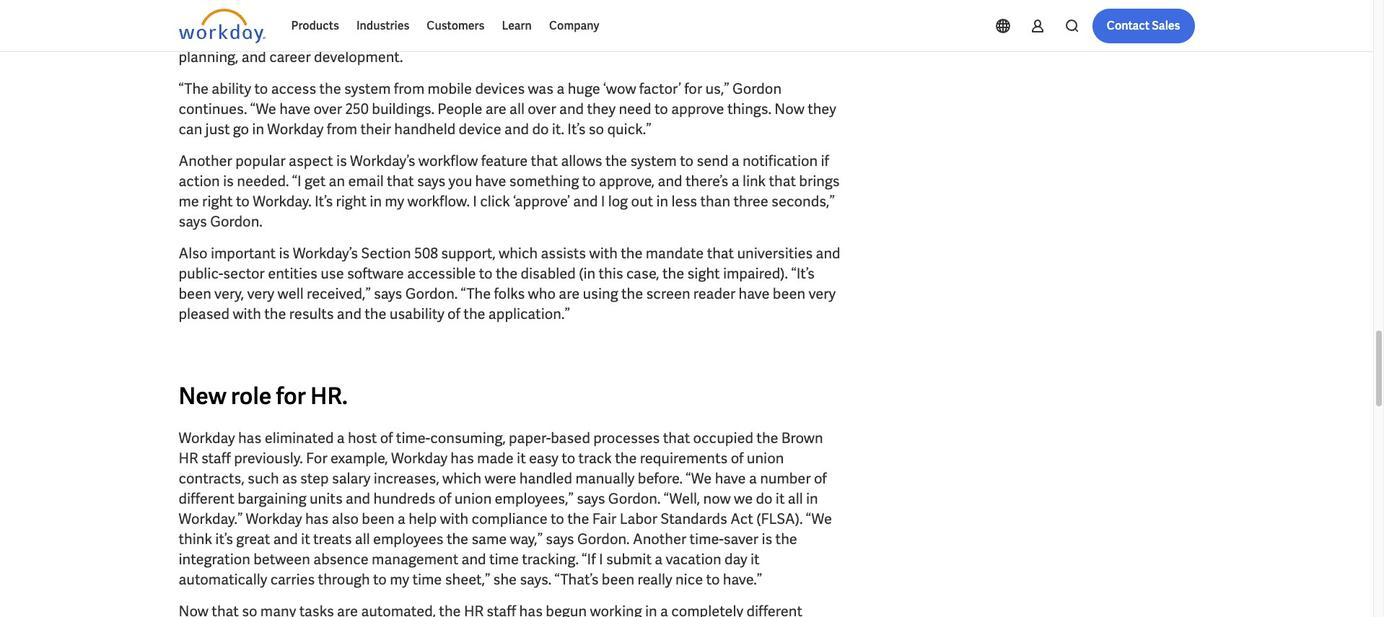 Task type: locate. For each thing, give the bounding box(es) containing it.
assists
[[541, 244, 586, 263]]

it's down get
[[315, 192, 333, 211]]

0 horizontal spatial has
[[238, 429, 262, 448]]

of right usability
[[448, 305, 461, 323]]

0 vertical spatial do
[[532, 120, 549, 139]]

another up action
[[179, 152, 232, 170]]

gordon. inside and for managers? "workday gives them a lot of insight into their teams that they never had before," says gordon. previously, only a handful of people had access to the hr system; now managers can see their teams and make better-informed decisions about hiring, staffing, reallocations, succession planning, and career development.
[[210, 7, 263, 26]]

1 vertical spatial now
[[704, 490, 731, 508]]

all down number in the right bottom of the page
[[788, 490, 803, 508]]

development.
[[314, 48, 403, 66]]

which
[[499, 244, 538, 263], [443, 469, 482, 488]]

system
[[344, 79, 391, 98], [631, 152, 677, 170]]

is
[[336, 152, 347, 170], [223, 172, 234, 191], [279, 244, 290, 263], [762, 530, 773, 549]]

0 horizontal spatial do
[[532, 120, 549, 139]]

been down "it's
[[773, 284, 806, 303]]

brown
[[782, 429, 824, 448]]

is inside also important is workday's section 508 support, which assists with the mandate that universities and public-sector entities use software accessible to the disabled (in this case, the sight impaired). "it's been very, very well received," says gordon. "the folks who are using the screen reader have been very pleased with the results and the usability of the application."
[[279, 244, 290, 263]]

1 vertical spatial another
[[633, 530, 687, 549]]

send
[[697, 152, 729, 170]]

0 horizontal spatial teams
[[213, 27, 253, 46]]

i left log
[[601, 192, 605, 211]]

for up go to the homepage image
[[208, 0, 226, 6]]

managers
[[720, 7, 784, 26]]

1 horizontal spatial access
[[524, 7, 569, 26]]

staff
[[201, 449, 231, 468]]

"workday
[[304, 0, 366, 6]]

application."
[[489, 305, 570, 323]]

"the inside also important is workday's section 508 support, which assists with the mandate that universities and public-sector entities use software accessible to the disabled (in this case, the sight impaired). "it's been very, very well received," says gordon. "the folks who are using the screen reader have been very pleased with the results and the usability of the application."
[[461, 284, 491, 303]]

workday inside "the ability to access the system from mobile devices was a huge 'wow factor' for us," gordon continues. "we have over 250 buildings. people are all over and they need to approve things. now they can just go in workday from their handheld device and do it. it's so quick."
[[267, 120, 324, 139]]

the inside and for managers? "workday gives them a lot of insight into their teams that they never had before," says gordon. previously, only a handful of people had access to the hr system; now managers can see their teams and make better-informed decisions about hiring, staffing, reallocations, succession planning, and career development.
[[589, 7, 610, 26]]

hiring,
[[536, 27, 577, 46]]

1 vertical spatial from
[[327, 120, 358, 139]]

can down before,"
[[788, 7, 811, 26]]

do inside "the ability to access the system from mobile devices was a huge 'wow factor' for us," gordon continues. "we have over 250 buildings. people are all over and they need to approve things. now they can just go in workday from their handheld device and do it. it's so quick."
[[532, 120, 549, 139]]

0 horizontal spatial which
[[443, 469, 482, 488]]

time-
[[396, 429, 430, 448], [690, 530, 724, 549]]

with inside workday has eliminated a host of time-consuming, paper-based processes that occupied the brown hr staff previously. for example, workday has made it easy to track the requirements of union contracts, such as step salary increases, which were handled manually before. "we have a number of different bargaining units and hundreds of union employees," says gordon. "well, now we do it all in workday." workday has also been a help with compliance to the fair labor standards act (flsa). "we think it's great and it treats all employees the same way," says gordon. another time-saver is the integration between absence management and time tracking. "if i submit a vacation day it automatically carries through to my time sheet," she says. "that's been really nice to have."
[[440, 510, 469, 529]]

screen
[[647, 284, 691, 303]]

the inside another popular aspect is workday's workflow feature that allows the system to send a notification if action is needed. "i get an email that says you have something to approve, and there's a link that brings me right to workday. it's right in my workflow. i click 'approve' and i log out in less than three seconds," says gordon.
[[606, 152, 628, 170]]

"we down requirements
[[686, 469, 712, 488]]

do left it.
[[532, 120, 549, 139]]

1 vertical spatial time
[[413, 570, 442, 589]]

0 vertical spatial hr
[[614, 7, 633, 26]]

says inside and for managers? "workday gives them a lot of insight into their teams that they never had before," says gordon. previously, only a handful of people had access to the hr system; now managers can see their teams and make better-informed decisions about hiring, staffing, reallocations, succession planning, and career development.
[[179, 7, 207, 26]]

teams up staffing,
[[602, 0, 642, 6]]

it
[[517, 449, 526, 468], [776, 490, 785, 508], [301, 530, 310, 549], [751, 550, 760, 569]]

manually
[[576, 469, 635, 488]]

had down insight
[[496, 7, 521, 26]]

1 horizontal spatial do
[[756, 490, 773, 508]]

has down units
[[305, 510, 329, 529]]

learn button
[[493, 9, 541, 43]]

hundreds
[[374, 490, 436, 508]]

another inside workday has eliminated a host of time-consuming, paper-based processes that occupied the brown hr staff previously. for example, workday has made it easy to track the requirements of union contracts, such as step salary increases, which were handled manually before. "we have a number of different bargaining units and hundreds of union employees," says gordon. "well, now we do it all in workday." workday has also been a help with compliance to the fair labor standards act (flsa). "we think it's great and it treats all employees the same way," says gordon. another time-saver is the integration between absence management and time tracking. "if i submit a vacation day it automatically carries through to my time sheet," she says. "that's been really nice to have."
[[633, 530, 687, 549]]

1 horizontal spatial with
[[440, 510, 469, 529]]

0 vertical spatial which
[[499, 244, 538, 263]]

1 horizontal spatial can
[[788, 7, 811, 26]]

made
[[477, 449, 514, 468]]

had
[[747, 0, 772, 6], [496, 7, 521, 26]]

to up hiring,
[[572, 7, 586, 26]]

their up company
[[568, 0, 599, 6]]

2 vertical spatial their
[[361, 120, 391, 139]]

pleased
[[179, 305, 230, 323]]

says down and
[[179, 7, 207, 26]]

0 vertical spatial all
[[510, 100, 525, 118]]

the left same
[[447, 530, 469, 549]]

0 horizontal spatial union
[[455, 490, 492, 508]]

1 horizontal spatial "the
[[461, 284, 491, 303]]

0 vertical spatial from
[[394, 79, 425, 98]]

for inside and for managers? "workday gives them a lot of insight into their teams that they never had before," says gordon. previously, only a handful of people had access to the hr system; now managers can see their teams and make better-informed decisions about hiring, staffing, reallocations, succession planning, and career development.
[[208, 0, 226, 6]]

for inside "the ability to access the system from mobile devices was a huge 'wow factor' for us," gordon continues. "we have over 250 buildings. people are all over and they need to approve things. now they can just go in workday from their handheld device and do it. it's so quick."
[[685, 79, 703, 98]]

0 horizontal spatial access
[[271, 79, 316, 98]]

hr
[[614, 7, 633, 26], [179, 449, 198, 468]]

to down allows
[[582, 172, 596, 191]]

1 horizontal spatial they
[[675, 0, 704, 6]]

track
[[579, 449, 612, 468]]

2 vertical spatial with
[[440, 510, 469, 529]]

250
[[345, 100, 369, 118]]

1 vertical spatial time-
[[690, 530, 724, 549]]

labor
[[620, 510, 658, 529]]

section
[[361, 244, 411, 263]]

well
[[278, 284, 304, 303]]

2 horizontal spatial with
[[589, 244, 618, 263]]

role
[[231, 381, 272, 412]]

they right now
[[808, 100, 837, 118]]

we
[[734, 490, 753, 508]]

1 vertical spatial hr
[[179, 449, 198, 468]]

consuming,
[[430, 429, 506, 448]]

lot
[[455, 0, 472, 6]]

do right we
[[756, 490, 773, 508]]

system up "approve,"
[[631, 152, 677, 170]]

is up entities
[[279, 244, 290, 263]]

to inside also important is workday's section 508 support, which assists with the mandate that universities and public-sector entities use software accessible to the disabled (in this case, the sight impaired). "it's been very, very well received," says gordon. "the folks who are using the screen reader have been very pleased with the results and the usability of the application."
[[479, 264, 493, 283]]

time down the management
[[413, 570, 442, 589]]

1 vertical spatial can
[[179, 120, 202, 139]]

before,"
[[775, 0, 825, 6]]

access inside and for managers? "workday gives them a lot of insight into their teams that they never had before," says gordon. previously, only a handful of people had access to the hr system; now managers can see their teams and make better-informed decisions about hiring, staffing, reallocations, succession planning, and career development.
[[524, 7, 569, 26]]

right down an
[[336, 192, 367, 211]]

2 horizontal spatial they
[[808, 100, 837, 118]]

1 vertical spatial do
[[756, 490, 773, 508]]

0 vertical spatial it's
[[568, 120, 586, 139]]

1 horizontal spatial their
[[361, 120, 391, 139]]

2 vertical spatial for
[[276, 381, 306, 412]]

"we
[[250, 100, 276, 118], [686, 469, 712, 488], [806, 510, 832, 529]]

"the
[[179, 79, 209, 98], [461, 284, 491, 303]]

time
[[489, 550, 519, 569], [413, 570, 442, 589]]

"the left folks
[[461, 284, 491, 303]]

click
[[480, 192, 510, 211]]

their inside "the ability to access the system from mobile devices was a huge 'wow factor' for us," gordon continues. "we have over 250 buildings. people are all over and they need to approve things. now they can just go in workday from their handheld device and do it. it's so quick."
[[361, 120, 391, 139]]

have
[[280, 100, 311, 118], [475, 172, 507, 191], [739, 284, 770, 303], [715, 469, 746, 488]]

"the inside "the ability to access the system from mobile devices was a huge 'wow factor' for us," gordon continues. "we have over 250 buildings. people are all over and they need to approve things. now they can just go in workday from their handheld device and do it. it's so quick."
[[179, 79, 209, 98]]

is inside workday has eliminated a host of time-consuming, paper-based processes that occupied the brown hr staff previously. for example, workday has made it easy to track the requirements of union contracts, such as step salary increases, which were handled manually before. "we have a number of different bargaining units and hundreds of union employees," says gordon. "well, now we do it all in workday." workday has also been a help with compliance to the fair labor standards act (flsa). "we think it's great and it treats all employees the same way," says gordon. another time-saver is the integration between absence management and time tracking. "if i submit a vacation day it automatically carries through to my time sheet," she says. "that's been really nice to have."
[[762, 530, 773, 549]]

access
[[524, 7, 569, 26], [271, 79, 316, 98]]

been down submit
[[602, 570, 635, 589]]

that down notification
[[769, 172, 796, 191]]

quick."
[[608, 120, 652, 139]]

for
[[306, 449, 328, 468]]

1 horizontal spatial had
[[747, 0, 772, 6]]

in down number in the right bottom of the page
[[806, 490, 819, 508]]

workday's up "email"
[[350, 152, 416, 170]]

1 vertical spatial are
[[559, 284, 580, 303]]

0 vertical spatial workday's
[[350, 152, 416, 170]]

1 horizontal spatial hr
[[614, 7, 633, 26]]

2 vertical spatial has
[[305, 510, 329, 529]]

very down sector
[[247, 284, 275, 303]]

0 horizontal spatial another
[[179, 152, 232, 170]]

vacation
[[666, 550, 722, 569]]

i
[[473, 192, 477, 211], [601, 192, 605, 211], [599, 550, 603, 569]]

0 vertical spatial time
[[489, 550, 519, 569]]

was
[[528, 79, 554, 98]]

received,"
[[307, 284, 371, 303]]

that
[[645, 0, 672, 6], [531, 152, 558, 170], [387, 172, 414, 191], [769, 172, 796, 191], [707, 244, 734, 263], [663, 429, 690, 448]]

system up '250'
[[344, 79, 391, 98]]

2 horizontal spatial for
[[685, 79, 703, 98]]

been down public-
[[179, 284, 211, 303]]

all down also
[[355, 530, 370, 549]]

my left workflow.
[[385, 192, 405, 211]]

factor'
[[640, 79, 682, 98]]

that up system;
[[645, 0, 672, 6]]

1 vertical spatial for
[[685, 79, 703, 98]]

0 vertical spatial now
[[689, 7, 717, 26]]

really
[[638, 570, 673, 589]]

can inside and for managers? "workday gives them a lot of insight into their teams that they never had before," says gordon. previously, only a handful of people had access to the hr system; now managers can see their teams and make better-informed decisions about hiring, staffing, reallocations, succession planning, and career development.
[[788, 7, 811, 26]]

another down labor at the left bottom of the page
[[633, 530, 687, 549]]

0 vertical spatial "the
[[179, 79, 209, 98]]

see
[[814, 7, 837, 26]]

workday."
[[179, 510, 243, 529]]

1 horizontal spatial it's
[[568, 120, 586, 139]]

same
[[472, 530, 507, 549]]

mobile
[[428, 79, 472, 98]]

and right universities
[[816, 244, 841, 263]]

1 horizontal spatial very
[[809, 284, 836, 303]]

support,
[[441, 244, 496, 263]]

contracts,
[[179, 469, 245, 488]]

the down (flsa).
[[776, 530, 798, 549]]

says up tracking.
[[546, 530, 575, 549]]

from up buildings.
[[394, 79, 425, 98]]

0 horizontal spatial over
[[314, 100, 342, 118]]

universities
[[738, 244, 813, 263]]

that inside and for managers? "workday gives them a lot of insight into their teams that they never had before," says gordon. previously, only a handful of people had access to the hr system; now managers can see their teams and make better-informed decisions about hiring, staffing, reallocations, succession planning, and career development.
[[645, 0, 672, 6]]

gordon. down managers?
[[210, 7, 263, 26]]

workday down bargaining
[[246, 510, 302, 529]]

units
[[310, 490, 343, 508]]

0 vertical spatial for
[[208, 0, 226, 6]]

time up she
[[489, 550, 519, 569]]

example,
[[331, 449, 388, 468]]

0 vertical spatial system
[[344, 79, 391, 98]]

1 over from the left
[[314, 100, 342, 118]]

has up previously.
[[238, 429, 262, 448]]

0 vertical spatial access
[[524, 7, 569, 26]]

have inside also important is workday's section 508 support, which assists with the mandate that universities and public-sector entities use software accessible to the disabled (in this case, the sight impaired). "it's been very, very well received," says gordon. "the folks who are using the screen reader have been very pleased with the results and the usability of the application."
[[739, 284, 770, 303]]

to inside and for managers? "workday gives them a lot of insight into their teams that they never had before," says gordon. previously, only a handful of people had access to the hr system; now managers can see their teams and make better-informed decisions about hiring, staffing, reallocations, succession planning, and career development.
[[572, 7, 586, 26]]

0 vertical spatial union
[[747, 449, 784, 468]]

1 vertical spatial "the
[[461, 284, 491, 303]]

now
[[775, 100, 805, 118]]

union down were
[[455, 490, 492, 508]]

different
[[179, 490, 235, 508]]

0 horizontal spatial from
[[327, 120, 358, 139]]

1 vertical spatial has
[[451, 449, 474, 468]]

1 vertical spatial it's
[[315, 192, 333, 211]]

time- down the standards
[[690, 530, 724, 549]]

says inside also important is workday's section 508 support, which assists with the mandate that universities and public-sector entities use software accessible to the disabled (in this case, the sight impaired). "it's been very, very well received," says gordon. "the folks who are using the screen reader have been very pleased with the results and the usability of the application."
[[374, 284, 402, 303]]

1 horizontal spatial another
[[633, 530, 687, 549]]

0 vertical spatial teams
[[602, 0, 642, 6]]

has down consuming,
[[451, 449, 474, 468]]

for
[[208, 0, 226, 6], [685, 79, 703, 98], [276, 381, 306, 412]]

access inside "the ability to access the system from mobile devices was a huge 'wow factor' for us," gordon continues. "we have over 250 buildings. people are all over and they need to approve things. now they can just go in workday from their handheld device and do it. it's so quick."
[[271, 79, 316, 98]]

1 horizontal spatial system
[[631, 152, 677, 170]]

gordon. down accessible
[[406, 284, 458, 303]]

0 horizontal spatial "we
[[250, 100, 276, 118]]

which up disabled
[[499, 244, 538, 263]]

ability
[[212, 79, 251, 98]]

union up number in the right bottom of the page
[[747, 449, 784, 468]]

entities
[[268, 264, 318, 283]]

2 vertical spatial all
[[355, 530, 370, 549]]

1 vertical spatial system
[[631, 152, 677, 170]]

workday has eliminated a host of time-consuming, paper-based processes that occupied the brown hr staff previously. for example, workday has made it easy to track the requirements of union contracts, such as step salary increases, which were handled manually before. "we have a number of different bargaining units and hundreds of union employees," says gordon. "well, now we do it all in workday." workday has also been a help with compliance to the fair labor standards act (flsa). "we think it's great and it treats all employees the same way," says gordon. another time-saver is the integration between absence management and time tracking. "if i submit a vacation day it automatically carries through to my time sheet," she says. "that's been really nice to have."
[[179, 429, 832, 589]]

sheet,"
[[445, 570, 490, 589]]

the up "approve,"
[[606, 152, 628, 170]]

the down development.
[[320, 79, 341, 98]]

over
[[314, 100, 342, 118], [528, 100, 556, 118]]

1 vertical spatial my
[[390, 570, 409, 589]]

0 vertical spatial time-
[[396, 429, 430, 448]]

it right day
[[751, 550, 760, 569]]

the up staffing,
[[589, 7, 610, 26]]

to down needed.
[[236, 192, 250, 211]]

aspect
[[289, 152, 333, 170]]

1 vertical spatial "we
[[686, 469, 712, 488]]

they up system;
[[675, 0, 704, 6]]

2 horizontal spatial their
[[568, 0, 599, 6]]

you
[[449, 172, 472, 191]]

0 vertical spatial another
[[179, 152, 232, 170]]

can left just
[[179, 120, 202, 139]]

in right 'out'
[[657, 192, 669, 211]]

with down very, on the top left
[[233, 305, 261, 323]]

0 vertical spatial my
[[385, 192, 405, 211]]

workday.
[[253, 192, 312, 211]]

says.
[[520, 570, 552, 589]]

are
[[486, 100, 507, 118], [559, 284, 580, 303]]

workday's inside another popular aspect is workday's workflow feature that allows the system to send a notification if action is needed. "i get an email that says you have something to approve, and there's a link that brings me right to workday. it's right in my workflow. i click 'approve' and i log out in less than three seconds," says gordon.
[[350, 152, 416, 170]]

staffing,
[[580, 27, 632, 46]]

the left fair
[[568, 510, 589, 529]]

a left the host
[[337, 429, 345, 448]]

employees,"
[[495, 490, 574, 508]]

a left link
[[732, 172, 740, 191]]

requirements
[[640, 449, 728, 468]]

1 vertical spatial workday's
[[293, 244, 358, 263]]

1 horizontal spatial for
[[276, 381, 306, 412]]

access down "into"
[[524, 7, 569, 26]]

decisions
[[429, 27, 491, 46]]

now
[[689, 7, 717, 26], [704, 490, 731, 508]]

2 horizontal spatial has
[[451, 449, 474, 468]]

0 horizontal spatial "the
[[179, 79, 209, 98]]

do inside workday has eliminated a host of time-consuming, paper-based processes that occupied the brown hr staff previously. for example, workday has made it easy to track the requirements of union contracts, such as step salary increases, which were handled manually before. "we have a number of different bargaining units and hundreds of union employees," says gordon. "well, now we do it all in workday." workday has also been a help with compliance to the fair labor standards act (flsa). "we think it's great and it treats all employees the same way," says gordon. another time-saver is the integration between absence management and time tracking. "if i submit a vacation day it automatically carries through to my time sheet," she says. "that's been really nice to have."
[[756, 490, 773, 508]]

0 horizontal spatial it's
[[315, 192, 333, 211]]

i right "if
[[599, 550, 603, 569]]

another
[[179, 152, 232, 170], [633, 530, 687, 549]]

workday's inside also important is workday's section 508 support, which assists with the mandate that universities and public-sector entities use software accessible to the disabled (in this case, the sight impaired). "it's been very, very well received," says gordon. "the folks who are using the screen reader have been very pleased with the results and the usability of the application."
[[293, 244, 358, 263]]

'wow
[[604, 79, 637, 98]]

the
[[589, 7, 610, 26], [320, 79, 341, 98], [606, 152, 628, 170], [621, 244, 643, 263], [496, 264, 518, 283], [663, 264, 685, 283], [622, 284, 643, 303], [264, 305, 286, 323], [365, 305, 387, 323], [464, 305, 486, 323], [757, 429, 779, 448], [615, 449, 637, 468], [568, 510, 589, 529], [447, 530, 469, 549], [776, 530, 798, 549]]

the inside "the ability to access the system from mobile devices was a huge 'wow factor' for us," gordon continues. "we have over 250 buildings. people are all over and they need to approve things. now they can just go in workday from their handheld device and do it. it's so quick."
[[320, 79, 341, 98]]

0 horizontal spatial had
[[496, 7, 521, 26]]

"we down ability
[[250, 100, 276, 118]]

over left '250'
[[314, 100, 342, 118]]

have up "click"
[[475, 172, 507, 191]]

0 horizontal spatial their
[[179, 27, 209, 46]]

1 vertical spatial union
[[455, 490, 492, 508]]

1 vertical spatial their
[[179, 27, 209, 46]]

i left "click"
[[473, 192, 477, 211]]

says up fair
[[577, 490, 605, 508]]

1 horizontal spatial which
[[499, 244, 538, 263]]

with right help
[[440, 510, 469, 529]]

teams up planning,
[[213, 27, 253, 46]]

are inside "the ability to access the system from mobile devices was a huge 'wow factor' for us," gordon continues. "we have over 250 buildings. people are all over and they need to approve things. now they can just go in workday from their handheld device and do it. it's so quick."
[[486, 100, 507, 118]]

1 horizontal spatial are
[[559, 284, 580, 303]]

a up 'really' on the left bottom of the page
[[655, 550, 663, 569]]

0 horizontal spatial for
[[208, 0, 226, 6]]

0 vertical spatial can
[[788, 7, 811, 26]]

1 vertical spatial had
[[496, 7, 521, 26]]

0 horizontal spatial with
[[233, 305, 261, 323]]

as
[[282, 469, 297, 488]]

1 vertical spatial access
[[271, 79, 316, 98]]

0 horizontal spatial hr
[[179, 449, 198, 468]]

to right ability
[[254, 79, 268, 98]]

0 horizontal spatial very
[[247, 284, 275, 303]]

1 horizontal spatial union
[[747, 449, 784, 468]]

that up the sight
[[707, 244, 734, 263]]

1 horizontal spatial time-
[[690, 530, 724, 549]]

needed.
[[237, 172, 289, 191]]

have inside workday has eliminated a host of time-consuming, paper-based processes that occupied the brown hr staff previously. for example, workday has made it easy to track the requirements of union contracts, such as step salary increases, which were handled manually before. "we have a number of different bargaining units and hundreds of union employees," says gordon. "well, now we do it all in workday." workday has also been a help with compliance to the fair labor standards act (flsa). "we think it's great and it treats all employees the same way," says gordon. another time-saver is the integration between absence management and time tracking. "if i submit a vacation day it automatically carries through to my time sheet," she says. "that's been really nice to have."
[[715, 469, 746, 488]]

1 horizontal spatial right
[[336, 192, 367, 211]]

hr up staffing,
[[614, 7, 633, 26]]

a right was
[[557, 79, 565, 98]]

0 vertical spatial are
[[486, 100, 507, 118]]

0 horizontal spatial are
[[486, 100, 507, 118]]

they
[[675, 0, 704, 6], [587, 100, 616, 118], [808, 100, 837, 118]]

workflow
[[419, 152, 478, 170]]

treats
[[313, 530, 352, 549]]



Task type: vqa. For each thing, say whether or not it's contained in the screenshot.
the bottommost HR
yes



Task type: describe. For each thing, give the bounding box(es) containing it.
that up something
[[531, 152, 558, 170]]

easy
[[529, 449, 559, 468]]

go
[[233, 120, 249, 139]]

0 vertical spatial their
[[568, 0, 599, 6]]

0 horizontal spatial time
[[413, 570, 442, 589]]

case,
[[627, 264, 660, 283]]

sight
[[688, 264, 720, 283]]

huge
[[568, 79, 600, 98]]

another inside another popular aspect is workday's workflow feature that allows the system to send a notification if action is needed. "i get an email that says you have something to approve, and there's a link that brings me right to workday. it's right in my workflow. i click 'approve' and i log out in less than three seconds," says gordon.
[[179, 152, 232, 170]]

1 right from the left
[[202, 192, 233, 211]]

gordon. inside another popular aspect is workday's workflow feature that allows the system to send a notification if action is needed. "i get an email that says you have something to approve, and there's a link that brings me right to workday. it's right in my workflow. i click 'approve' and i log out in less than three seconds," says gordon.
[[210, 212, 263, 231]]

gordon. up labor at the left bottom of the page
[[609, 490, 661, 508]]

if
[[821, 152, 830, 170]]

2 very from the left
[[809, 284, 836, 303]]

0 horizontal spatial all
[[355, 530, 370, 549]]

0 vertical spatial had
[[747, 0, 772, 6]]

a right the send
[[732, 152, 740, 170]]

this
[[599, 264, 624, 283]]

a left lot
[[444, 0, 452, 6]]

are inside also important is workday's section 508 support, which assists with the mandate that universities and public-sector entities use software accessible to the disabled (in this case, the sight impaired). "it's been very, very well received," says gordon. "the folks who are using the screen reader have been very pleased with the results and the usability of the application."
[[559, 284, 580, 303]]

previously.
[[234, 449, 303, 468]]

absence
[[313, 550, 369, 569]]

of inside also important is workday's section 508 support, which assists with the mandate that universities and public-sector entities use software accessible to the disabled (in this case, the sight impaired). "it's been very, very well received," says gordon. "the folks who are using the screen reader have been very pleased with the results and the usability of the application."
[[448, 305, 461, 323]]

get
[[305, 172, 326, 191]]

results
[[289, 305, 334, 323]]

also
[[179, 244, 208, 263]]

in inside workday has eliminated a host of time-consuming, paper-based processes that occupied the brown hr staff previously. for example, workday has made it easy to track the requirements of union contracts, such as step salary increases, which were handled manually before. "we have a number of different bargaining units and hundreds of union employees," says gordon. "well, now we do it all in workday." workday has also been a help with compliance to the fair labor standards act (flsa). "we think it's great and it treats all employees the same way," says gordon. another time-saver is the integration between absence management and time tracking. "if i submit a vacation day it automatically carries through to my time sheet," she says. "that's been really nice to have."
[[806, 490, 819, 508]]

three
[[734, 192, 769, 211]]

act
[[731, 510, 754, 529]]

and
[[179, 0, 205, 6]]

been right also
[[362, 510, 395, 529]]

gordon. inside also important is workday's section 508 support, which assists with the mandate that universities and public-sector entities use software accessible to the disabled (in this case, the sight impaired). "it's been very, very well received," says gordon. "the folks who are using the screen reader have been very pleased with the results and the usability of the application."
[[406, 284, 458, 303]]

a up we
[[749, 469, 757, 488]]

1 very from the left
[[247, 284, 275, 303]]

important
[[211, 244, 276, 263]]

and up feature
[[505, 120, 529, 139]]

the down "case,"
[[622, 284, 643, 303]]

it left treats
[[301, 530, 310, 549]]

handheld
[[394, 120, 456, 139]]

and for managers? "workday gives them a lot of insight into their teams that they never had before," says gordon. previously, only a handful of people had access to the hr system; now managers can see their teams and make better-informed decisions about hiring, staffing, reallocations, succession planning, and career development.
[[179, 0, 837, 66]]

which inside workday has eliminated a host of time-consuming, paper-based processes that occupied the brown hr staff previously. for example, workday has made it easy to track the requirements of union contracts, such as step salary increases, which were handled manually before. "we have a number of different bargaining units and hundreds of union employees," says gordon. "well, now we do it all in workday." workday has also been a help with compliance to the fair labor standards act (flsa). "we think it's great and it treats all employees the same way," says gordon. another time-saver is the integration between absence management and time tracking. "if i submit a vacation day it automatically carries through to my time sheet," she says. "that's been really nice to have."
[[443, 469, 482, 488]]

processes
[[594, 429, 660, 448]]

my inside workday has eliminated a host of time-consuming, paper-based processes that occupied the brown hr staff previously. for example, workday has made it easy to track the requirements of union contracts, such as step salary increases, which were handled manually before. "we have a number of different bargaining units and hundreds of union employees," says gordon. "well, now we do it all in workday." workday has also been a help with compliance to the fair labor standards act (flsa). "we think it's great and it treats all employees the same way," says gordon. another time-saver is the integration between absence management and time tracking. "if i submit a vacation day it automatically carries through to my time sheet," she says. "that's been really nice to have."
[[390, 570, 409, 589]]

1 vertical spatial with
[[233, 305, 261, 323]]

something
[[510, 172, 579, 191]]

to right through
[[373, 570, 387, 589]]

she
[[494, 570, 517, 589]]

to down employees,"
[[551, 510, 565, 529]]

less
[[672, 192, 698, 211]]

of down them
[[432, 7, 445, 26]]

system inside "the ability to access the system from mobile devices was a huge 'wow factor' for us," gordon continues. "we have over 250 buildings. people are all over and they need to approve things. now they can just go in workday from their handheld device and do it. it's so quick."
[[344, 79, 391, 98]]

new role for hr.
[[179, 381, 348, 412]]

integration
[[179, 550, 251, 569]]

which inside also important is workday's section 508 support, which assists with the mandate that universities and public-sector entities use software accessible to the disabled (in this case, the sight impaired). "it's been very, very well received," says gordon. "the folks who are using the screen reader have been very pleased with the results and the usability of the application."
[[499, 244, 538, 263]]

and down huge
[[560, 100, 584, 118]]

the down software
[[365, 305, 387, 323]]

is right action
[[223, 172, 234, 191]]

use
[[321, 264, 344, 283]]

of right hundreds
[[439, 490, 452, 508]]

about
[[494, 27, 533, 46]]

1 vertical spatial teams
[[213, 27, 253, 46]]

tracking.
[[522, 550, 579, 569]]

the down well
[[264, 305, 286, 323]]

1 horizontal spatial "we
[[686, 469, 712, 488]]

such
[[248, 469, 279, 488]]

very,
[[214, 284, 244, 303]]

all inside "the ability to access the system from mobile devices was a huge 'wow factor' for us," gordon continues. "we have over 250 buildings. people are all over and they need to approve things. now they can just go in workday from their handheld device and do it. it's so quick."
[[510, 100, 525, 118]]

using
[[583, 284, 619, 303]]

a down the gives
[[369, 7, 377, 26]]

accessible
[[407, 264, 476, 283]]

"that's
[[555, 570, 599, 589]]

and up between
[[273, 530, 298, 549]]

action
[[179, 172, 220, 191]]

compliance
[[472, 510, 548, 529]]

it down paper-
[[517, 449, 526, 468]]

says down me
[[179, 212, 207, 231]]

have."
[[723, 570, 762, 589]]

go to the homepage image
[[179, 9, 265, 43]]

insight
[[491, 0, 536, 6]]

devices
[[475, 79, 525, 98]]

usability
[[390, 305, 445, 323]]

great
[[236, 530, 270, 549]]

"we inside "the ability to access the system from mobile devices was a huge 'wow factor' for us," gordon continues. "we have over 250 buildings. people are all over and they need to approve things. now they can just go in workday from their handheld device and do it. it's so quick."
[[250, 100, 276, 118]]

the down mandate
[[663, 264, 685, 283]]

workday up staff
[[179, 429, 235, 448]]

learn
[[502, 18, 532, 33]]

also important is workday's section 508 support, which assists with the mandate that universities and public-sector entities use software accessible to the disabled (in this case, the sight impaired). "it's been very, very well received," says gordon. "the folks who are using the screen reader have been very pleased with the results and the usability of the application."
[[179, 244, 841, 323]]

and down received,"
[[337, 305, 362, 323]]

'approve'
[[514, 192, 570, 211]]

a down hundreds
[[398, 510, 406, 529]]

my inside another popular aspect is workday's workflow feature that allows the system to send a notification if action is needed. "i get an email that says you have something to approve, and there's a link that brings me right to workday. it's right in my workflow. i click 'approve' and i log out in less than three seconds," says gordon.
[[385, 192, 405, 211]]

industries
[[357, 18, 410, 33]]

need
[[619, 100, 652, 118]]

hr.
[[311, 381, 348, 412]]

now inside and for managers? "workday gives them a lot of insight into their teams that they never had before," says gordon. previously, only a handful of people had access to the hr system; now managers can see their teams and make better-informed decisions about hiring, staffing, reallocations, succession planning, and career development.
[[689, 7, 717, 26]]

0 vertical spatial with
[[589, 244, 618, 263]]

they inside and for managers? "workday gives them a lot of insight into their teams that they never had before," says gordon. previously, only a handful of people had access to the hr system; now managers can see their teams and make better-informed decisions about hiring, staffing, reallocations, succession planning, and career development.
[[675, 0, 704, 6]]

of up people
[[475, 0, 488, 6]]

that inside also important is workday's section 508 support, which assists with the mandate that universities and public-sector entities use software accessible to the disabled (in this case, the sight impaired). "it's been very, very well received," says gordon. "the folks who are using the screen reader have been very pleased with the results and the usability of the application."
[[707, 244, 734, 263]]

now inside workday has eliminated a host of time-consuming, paper-based processes that occupied the brown hr staff previously. for example, workday has made it easy to track the requirements of union contracts, such as step salary increases, which were handled manually before. "we have a number of different bargaining units and hundreds of union employees," says gordon. "well, now we do it all in workday." workday has also been a help with compliance to the fair labor standards act (flsa). "we think it's great and it treats all employees the same way," says gordon. another time-saver is the integration between absence management and time tracking. "if i submit a vacation day it automatically carries through to my time sheet," she says. "that's been really nice to have."
[[704, 490, 731, 508]]

handled
[[520, 469, 573, 488]]

it's inside another popular aspect is workday's workflow feature that allows the system to send a notification if action is needed. "i get an email that says you have something to approve, and there's a link that brings me right to workday. it's right in my workflow. i click 'approve' and i log out in less than three seconds," says gordon.
[[315, 192, 333, 211]]

out
[[631, 192, 654, 211]]

reader
[[694, 284, 736, 303]]

1 vertical spatial all
[[788, 490, 803, 508]]

and up career
[[256, 27, 281, 46]]

customers
[[427, 18, 485, 33]]

that right "email"
[[387, 172, 414, 191]]

the up "case,"
[[621, 244, 643, 263]]

2 right from the left
[[336, 192, 367, 211]]

1 horizontal spatial has
[[305, 510, 329, 529]]

seconds,"
[[772, 192, 835, 211]]

us,"
[[706, 79, 730, 98]]

to down factor'
[[655, 100, 668, 118]]

previously,
[[266, 7, 335, 26]]

automatically
[[179, 570, 267, 589]]

1 horizontal spatial from
[[394, 79, 425, 98]]

gives
[[369, 0, 403, 6]]

continues.
[[179, 100, 247, 118]]

paper-
[[509, 429, 551, 448]]

log
[[608, 192, 628, 211]]

disabled
[[521, 264, 576, 283]]

"well,
[[664, 490, 701, 508]]

better-
[[323, 27, 367, 46]]

of right number in the right bottom of the page
[[814, 469, 827, 488]]

of down occupied
[[731, 449, 744, 468]]

and up less
[[658, 172, 683, 191]]

and left career
[[242, 48, 266, 66]]

and up sheet," in the bottom of the page
[[462, 550, 486, 569]]

were
[[485, 469, 517, 488]]

and down the salary at the left of page
[[346, 490, 370, 508]]

handful
[[380, 7, 429, 26]]

0 vertical spatial has
[[238, 429, 262, 448]]

is up an
[[336, 152, 347, 170]]

to left the send
[[680, 152, 694, 170]]

in down "email"
[[370, 192, 382, 211]]

between
[[254, 550, 310, 569]]

"i
[[292, 172, 302, 191]]

it's inside "the ability to access the system from mobile devices was a huge 'wow factor' for us," gordon continues. "we have over 250 buildings. people are all over and they need to approve things. now they can just go in workday from their handheld device and do it. it's so quick."
[[568, 120, 586, 139]]

to down "based"
[[562, 449, 576, 468]]

i inside workday has eliminated a host of time-consuming, paper-based processes that occupied the brown hr staff previously. for example, workday has made it easy to track the requirements of union contracts, such as step salary increases, which were handled manually before. "we have a number of different bargaining units and hundreds of union employees," says gordon. "well, now we do it all in workday." workday has also been a help with compliance to the fair labor standards act (flsa). "we think it's great and it treats all employees the same way," says gordon. another time-saver is the integration between absence management and time tracking. "if i submit a vacation day it automatically carries through to my time sheet," she says. "that's been really nice to have."
[[599, 550, 603, 569]]

2 over from the left
[[528, 100, 556, 118]]

gordon. down fair
[[578, 530, 630, 549]]

never
[[707, 0, 744, 6]]

reallocations,
[[635, 27, 723, 46]]

of right the host
[[380, 429, 393, 448]]

to right nice at the bottom
[[707, 570, 720, 589]]

increases,
[[374, 469, 440, 488]]

way,"
[[510, 530, 543, 549]]

1 horizontal spatial time
[[489, 550, 519, 569]]

products
[[291, 18, 339, 33]]

industries button
[[348, 9, 418, 43]]

step
[[300, 469, 329, 488]]

have inside "the ability to access the system from mobile devices was a huge 'wow factor' for us," gordon continues. "we have over 250 buildings. people are all over and they need to approve things. now they can just go in workday from their handheld device and do it. it's so quick."
[[280, 100, 311, 118]]

workday up increases,
[[391, 449, 448, 468]]

2 horizontal spatial "we
[[806, 510, 832, 529]]

make
[[284, 27, 320, 46]]

can inside "the ability to access the system from mobile devices was a huge 'wow factor' for us," gordon continues. "we have over 250 buildings. people are all over and they need to approve things. now they can just go in workday from their handheld device and do it. it's so quick."
[[179, 120, 202, 139]]

a inside "the ability to access the system from mobile devices was a huge 'wow factor' for us," gordon continues. "we have over 250 buildings. people are all over and they need to approve things. now they can just go in workday from their handheld device and do it. it's so quick."
[[557, 79, 565, 98]]

only
[[338, 7, 366, 26]]

salary
[[332, 469, 371, 488]]

the up folks
[[496, 264, 518, 283]]

says up workflow.
[[417, 172, 446, 191]]

that inside workday has eliminated a host of time-consuming, paper-based processes that occupied the brown hr staff previously. for example, workday has made it easy to track the requirements of union contracts, such as step salary increases, which were handled manually before. "we have a number of different bargaining units and hundreds of union employees," says gordon. "well, now we do it all in workday." workday has also been a help with compliance to the fair labor standards act (flsa). "we think it's great and it treats all employees the same way," says gordon. another time-saver is the integration between absence management and time tracking. "if i submit a vacation day it automatically carries through to my time sheet," she says. "that's been really nice to have."
[[663, 429, 690, 448]]

planning,
[[179, 48, 239, 66]]

me
[[179, 192, 199, 211]]

popular
[[235, 152, 286, 170]]

the down the processes
[[615, 449, 637, 468]]

hr inside workday has eliminated a host of time-consuming, paper-based processes that occupied the brown hr staff previously. for example, workday has made it easy to track the requirements of union contracts, such as step salary increases, which were handled manually before. "we have a number of different bargaining units and hundreds of union employees," says gordon. "well, now we do it all in workday." workday has also been a help with compliance to the fair labor standards act (flsa). "we think it's great and it treats all employees the same way," says gordon. another time-saver is the integration between absence management and time tracking. "if i submit a vacation day it automatically carries through to my time sheet," she says. "that's been really nice to have."
[[179, 449, 198, 468]]

management
[[372, 550, 459, 569]]

the left brown
[[757, 429, 779, 448]]

hr inside and for managers? "workday gives them a lot of insight into their teams that they never had before," says gordon. previously, only a handful of people had access to the hr system; now managers can see their teams and make better-informed decisions about hiring, staffing, reallocations, succession planning, and career development.
[[614, 7, 633, 26]]

number
[[760, 469, 811, 488]]

allows
[[561, 152, 603, 170]]

them
[[406, 0, 441, 6]]

it up (flsa).
[[776, 490, 785, 508]]

0 horizontal spatial they
[[587, 100, 616, 118]]

people
[[438, 100, 483, 118]]

system inside another popular aspect is workday's workflow feature that allows the system to send a notification if action is needed. "i get an email that says you have something to approve, and there's a link that brings me right to workday. it's right in my workflow. i click 'approve' and i log out in less than three seconds," says gordon.
[[631, 152, 677, 170]]

have inside another popular aspect is workday's workflow feature that allows the system to send a notification if action is needed. "i get an email that says you have something to approve, and there's a link that brings me right to workday. it's right in my workflow. i click 'approve' and i log out in less than three seconds," says gordon.
[[475, 172, 507, 191]]

day
[[725, 550, 748, 569]]

and left log
[[574, 192, 598, 211]]

in inside "the ability to access the system from mobile devices was a huge 'wow factor' for us," gordon continues. "we have over 250 buildings. people are all over and they need to approve things. now they can just go in workday from their handheld device and do it. it's so quick."
[[252, 120, 264, 139]]

mandate
[[646, 244, 704, 263]]

contact sales link
[[1093, 9, 1195, 43]]

the down accessible
[[464, 305, 486, 323]]

1 horizontal spatial teams
[[602, 0, 642, 6]]

sector
[[223, 264, 265, 283]]



